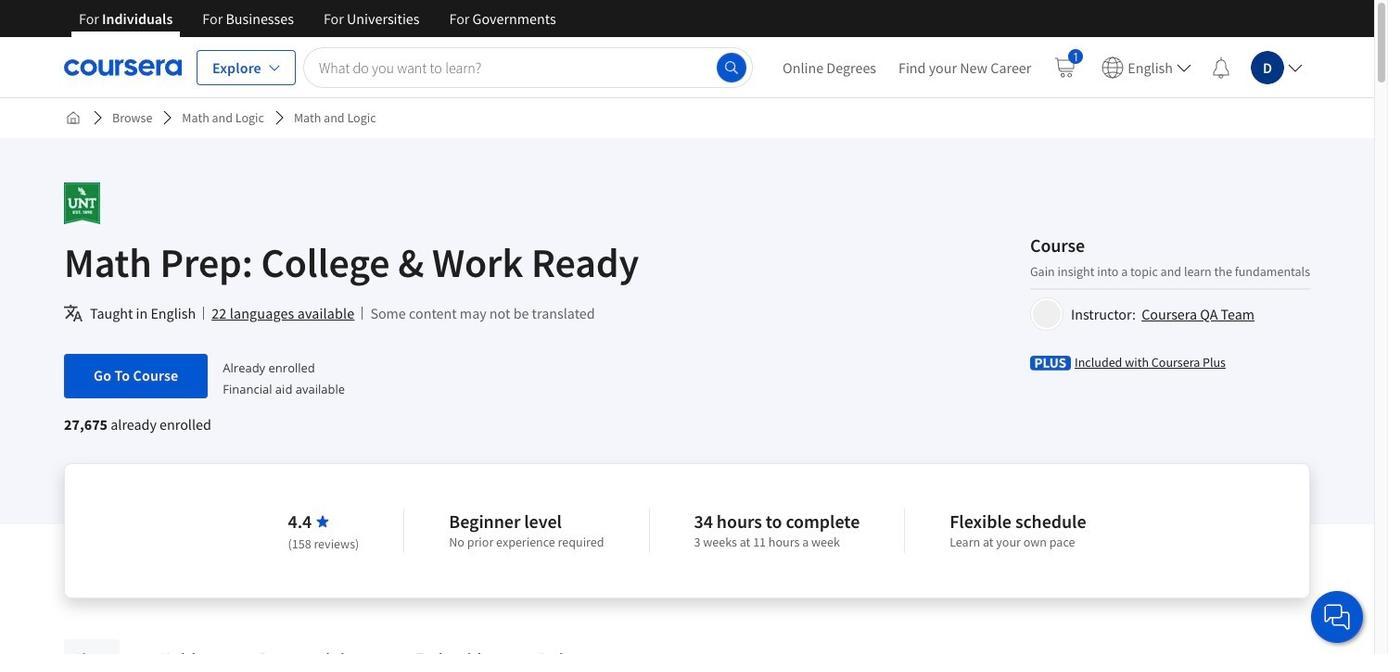 Task type: locate. For each thing, give the bounding box(es) containing it.
coursera plus image
[[1031, 356, 1071, 371]]

banner navigation
[[64, 0, 571, 51]]

None search field
[[303, 47, 753, 88]]

coursera image
[[64, 52, 182, 82]]

coursera qa team image
[[1033, 300, 1061, 328]]

university of north texas image
[[64, 183, 100, 224]]

menu
[[772, 37, 1311, 97]]



Task type: vqa. For each thing, say whether or not it's contained in the screenshot.
Home image
yes



Task type: describe. For each thing, give the bounding box(es) containing it.
home image
[[66, 110, 81, 125]]

What do you want to learn? text field
[[303, 47, 753, 88]]

shopping cart: 1 item element
[[1054, 49, 1084, 78]]



